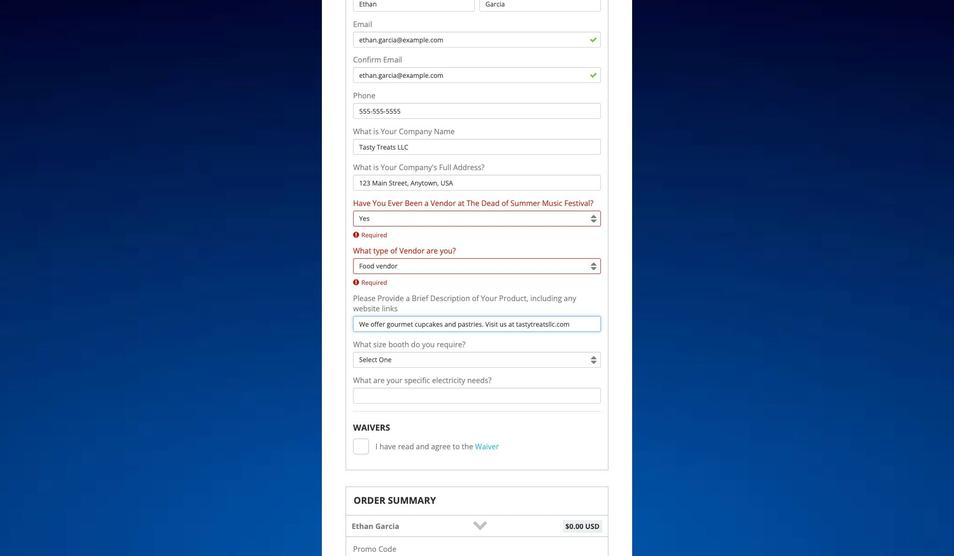 Task type: locate. For each thing, give the bounding box(es) containing it.
None email field
[[353, 32, 601, 48], [353, 67, 601, 83], [353, 32, 601, 48], [353, 67, 601, 83]]

None text field
[[353, 0, 475, 12], [353, 175, 601, 191], [353, 0, 475, 12], [353, 175, 601, 191]]

check image
[[590, 72, 598, 79]]

None text field
[[480, 0, 601, 12], [353, 103, 601, 119], [353, 139, 601, 155], [353, 316, 601, 332], [353, 388, 601, 404], [480, 0, 601, 12], [353, 103, 601, 119], [353, 139, 601, 155], [353, 316, 601, 332], [353, 388, 601, 404]]

exclamation circle image
[[353, 231, 359, 238]]

exclamation circle image
[[353, 279, 359, 286]]



Task type: describe. For each thing, give the bounding box(es) containing it.
check image
[[590, 36, 598, 44]]



Task type: vqa. For each thing, say whether or not it's contained in the screenshot.
files o icon
no



